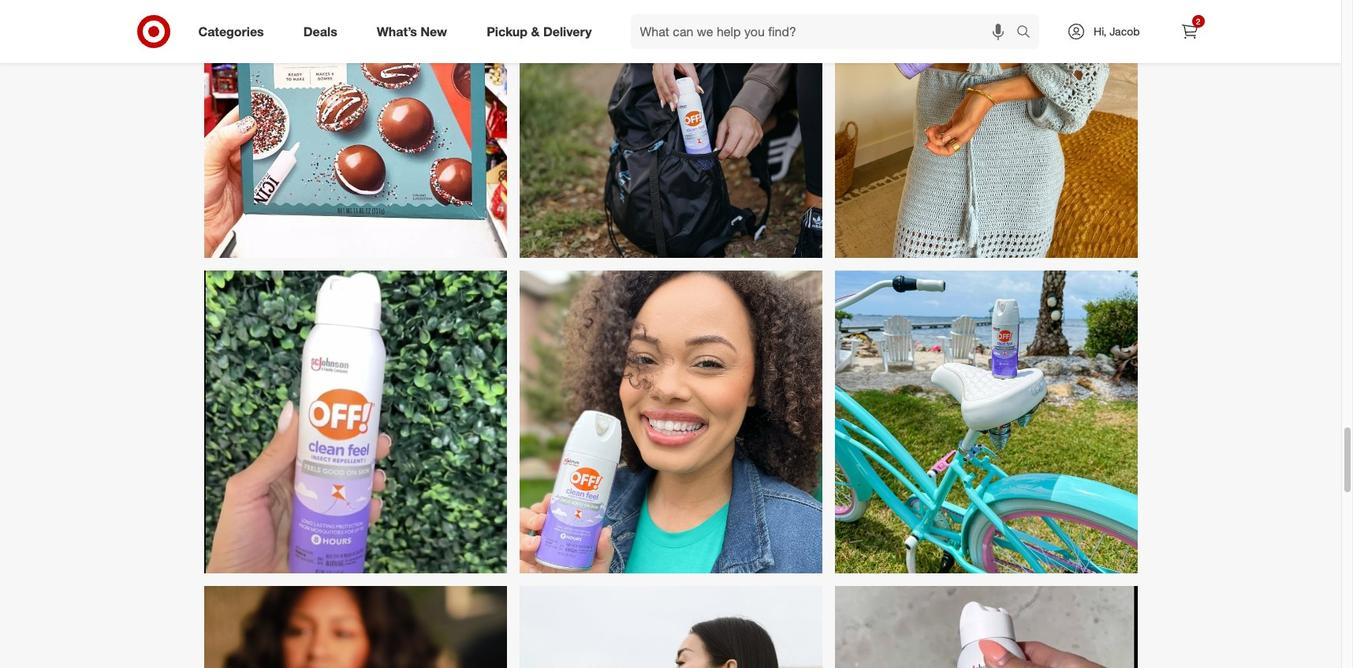 Task type: locate. For each thing, give the bounding box(es) containing it.
What can we help you find? suggestions appear below search field
[[631, 14, 1021, 49]]

2 link
[[1173, 14, 1208, 49]]

delivery
[[544, 23, 592, 39]]

&
[[531, 23, 540, 39]]

what's new link
[[364, 14, 467, 49]]

user image by lisajmakeup image
[[204, 270, 507, 573]]

pickup
[[487, 23, 528, 39]]

user image by dailykongfidence image
[[520, 586, 823, 668]]

deals
[[304, 23, 338, 39]]

new
[[421, 23, 447, 39]]

pickup & delivery
[[487, 23, 592, 39]]

user image by anna_brstyle image
[[835, 586, 1138, 668]]

user image by bycourtneydanielle image
[[204, 586, 507, 668]]

user image by tess_and_sarah image
[[835, 0, 1138, 258]]

user image by @ohtarget image
[[204, 0, 507, 258]]



Task type: describe. For each thing, give the bounding box(es) containing it.
user image by uniquelyjulz image
[[520, 0, 823, 258]]

pickup & delivery link
[[474, 14, 612, 49]]

search button
[[1010, 14, 1048, 52]]

hi, jacob
[[1094, 24, 1141, 38]]

what's
[[377, 23, 417, 39]]

jacob
[[1110, 24, 1141, 38]]

user image by jessicasbeautyblog_ image
[[520, 270, 823, 573]]

deals link
[[290, 14, 357, 49]]

categories link
[[185, 14, 284, 49]]

hi,
[[1094, 24, 1107, 38]]

2
[[1197, 17, 1201, 26]]

categories
[[198, 23, 264, 39]]

search
[[1010, 25, 1048, 41]]

user image by jennyreimold image
[[835, 270, 1138, 573]]

what's new
[[377, 23, 447, 39]]



Task type: vqa. For each thing, say whether or not it's contained in the screenshot.
what's new
yes



